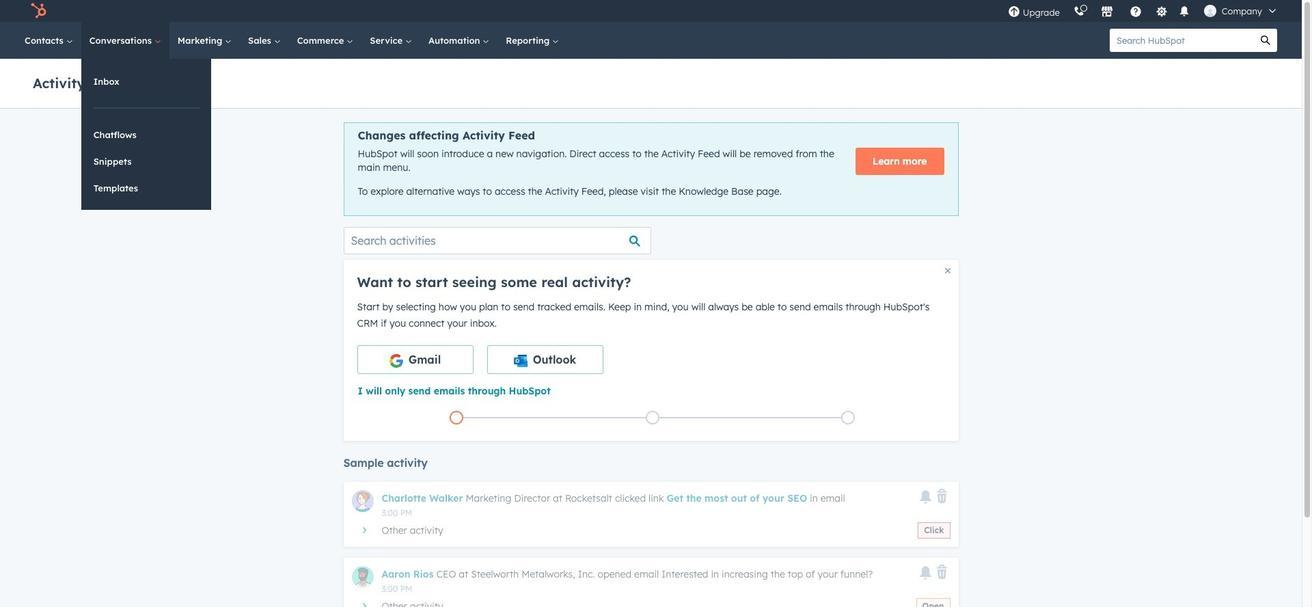 Task type: vqa. For each thing, say whether or not it's contained in the screenshot.
Seen in the time last seen date picker
no



Task type: locate. For each thing, give the bounding box(es) containing it.
onboarding.steps.finalstep.title image
[[845, 415, 852, 422]]

Search activities search field
[[344, 227, 651, 254]]

list
[[359, 408, 947, 427]]

None checkbox
[[357, 345, 474, 374], [487, 345, 603, 374], [357, 345, 474, 374], [487, 345, 603, 374]]

menu
[[1002, 0, 1286, 22]]

marketplaces image
[[1101, 6, 1114, 18]]

Search HubSpot search field
[[1110, 29, 1255, 52]]



Task type: describe. For each thing, give the bounding box(es) containing it.
onboarding.steps.sendtrackedemailingmail.title image
[[649, 415, 656, 422]]

conversations menu
[[81, 59, 211, 210]]

close image
[[945, 268, 951, 273]]

jacob simon image
[[1205, 5, 1217, 17]]



